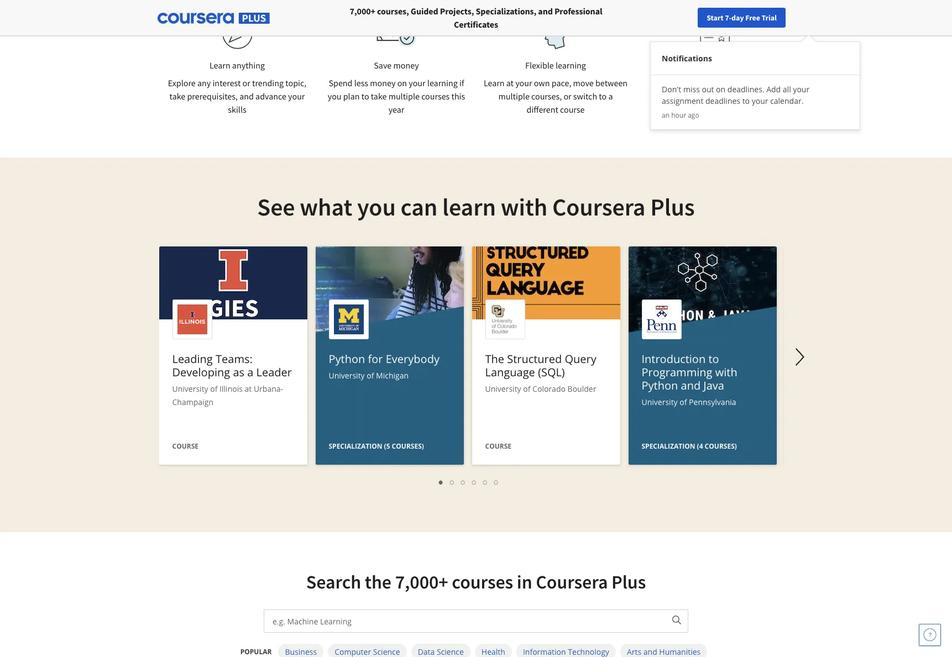 Task type: vqa. For each thing, say whether or not it's contained in the screenshot.
the internships:
no



Task type: describe. For each thing, give the bounding box(es) containing it.
1
[[439, 477, 444, 488]]

add
[[767, 84, 781, 95]]

learn for learn at your own pace, move between multiple courses, or switch to a different course
[[484, 77, 505, 88]]

calendar.
[[771, 96, 804, 106]]

(5
[[384, 442, 391, 451]]

1 horizontal spatial you
[[357, 192, 396, 222]]

notifications
[[662, 53, 712, 64]]

at inside earn a certificate for every learning program that you complete at no additional cost
[[757, 91, 764, 102]]

specialization (5 courses)
[[329, 442, 424, 451]]

3
[[461, 477, 466, 488]]

the structured query language (sql). university of colorado boulder. course element
[[472, 247, 621, 468]]

plan
[[343, 91, 360, 102]]

introduction
[[642, 352, 706, 367]]

java
[[704, 378, 725, 393]]

language
[[486, 365, 536, 380]]

0 vertical spatial plus
[[651, 192, 695, 222]]

switch
[[573, 91, 597, 102]]

1 button
[[436, 476, 447, 489]]

6 button
[[491, 476, 502, 489]]

no
[[766, 91, 776, 102]]

the
[[486, 352, 505, 367]]

earn a certificate for every learning program that you complete at no additional cost
[[651, 77, 779, 115]]

own
[[534, 77, 550, 88]]

a inside earn a certificate for every learning program that you complete at no additional cost
[[670, 77, 674, 88]]

developing
[[173, 365, 231, 380]]

unlimited
[[676, 60, 712, 71]]

you inside earn a certificate for every learning program that you complete at no additional cost
[[705, 91, 719, 102]]

out
[[702, 84, 714, 95]]

university inside leading teams: developing as a leader university of illinois at urbana- champaign
[[173, 384, 209, 394]]

prerequisites,
[[187, 91, 238, 102]]

of inside the structured query language (sql) university of colorado boulder
[[524, 384, 531, 394]]

help center image
[[924, 629, 937, 642]]

introduction to programming with python and java university of pennsylvania
[[642, 352, 738, 408]]

move
[[573, 77, 594, 88]]

anything
[[232, 60, 265, 71]]

or inside the learn at your own pace, move between multiple courses, or switch to a different course
[[564, 91, 572, 102]]

of inside introduction to programming with python and java university of pennsylvania
[[680, 397, 688, 408]]

michigan
[[376, 371, 409, 381]]

technology
[[568, 647, 610, 657]]

4
[[472, 477, 477, 488]]

start
[[707, 13, 724, 23]]

to inside introduction to programming with python and java university of pennsylvania
[[709, 352, 720, 367]]

specializations,
[[476, 6, 537, 17]]

flexible learning
[[526, 60, 586, 71]]

find your new career link
[[711, 11, 792, 25]]

for inside earn a certificate for every learning program that you complete at no additional cost
[[715, 77, 725, 88]]

0 vertical spatial coursera
[[553, 192, 646, 222]]

projects,
[[440, 6, 474, 17]]

with inside introduction to programming with python and java university of pennsylvania
[[716, 365, 738, 380]]

boulder
[[568, 384, 597, 394]]

python inside introduction to programming with python and java university of pennsylvania
[[642, 378, 679, 393]]

structured
[[508, 352, 562, 367]]

save money
[[374, 60, 419, 71]]

earn
[[651, 77, 668, 88]]

at inside leading teams: developing as a leader university of illinois at urbana- champaign
[[245, 384, 252, 394]]

year
[[389, 104, 405, 115]]

university inside python for everybody university of michigan
[[329, 371, 365, 381]]

at inside the learn at your own pace, move between multiple courses, or switch to a different course
[[507, 77, 514, 88]]

professional
[[555, 6, 603, 17]]

in
[[517, 571, 532, 594]]

any
[[197, 77, 211, 88]]

computer science button
[[328, 644, 407, 658]]

you inside spend less money on your learning if you plan to take multiple courses this year
[[328, 91, 342, 102]]

find your new career
[[717, 13, 786, 23]]

see
[[257, 192, 295, 222]]

data science
[[418, 647, 464, 657]]

course for leading teams: developing as a leader
[[173, 442, 199, 451]]

save money image
[[377, 21, 417, 47]]

learning for earn a certificate for every learning program that you complete at no additional cost
[[749, 77, 779, 88]]

pennsylvania
[[690, 397, 737, 408]]

on for deadlines.
[[716, 84, 726, 95]]

money inside spend less money on your learning if you plan to take multiple courses this year
[[370, 77, 396, 88]]

teams:
[[216, 352, 253, 367]]

to inside the learn at your own pace, move between multiple courses, or switch to a different course
[[599, 91, 607, 102]]

see what you can learn with coursera plus
[[257, 192, 695, 222]]

your down add
[[752, 96, 769, 106]]

deadlines.
[[728, 84, 765, 95]]

trending
[[252, 77, 284, 88]]

introduction to programming with python and java. university of pennsylvania. specialization (4 courses) element
[[629, 247, 777, 551]]

computer
[[335, 647, 371, 657]]

3 button
[[458, 476, 469, 489]]

leading teams: developing as a leader university of illinois at urbana- champaign
[[173, 352, 292, 408]]

1 vertical spatial courses
[[452, 571, 513, 594]]

courses, inside the learn at your own pace, move between multiple courses, or switch to a different course
[[532, 91, 562, 102]]

ago
[[688, 111, 700, 120]]

information
[[523, 647, 566, 657]]

learn anything
[[210, 60, 265, 71]]

specialization (4 courses)
[[642, 442, 737, 451]]

0 horizontal spatial with
[[501, 192, 548, 222]]

2
[[450, 477, 455, 488]]

start 7-day free trial
[[707, 13, 777, 23]]

7,000+ courses, guided projects, specializations, and professional certificates
[[350, 6, 603, 30]]

champaign
[[173, 397, 214, 408]]

a inside the learn at your own pace, move between multiple courses, or switch to a different course
[[609, 91, 613, 102]]

2 button
[[447, 476, 458, 489]]

information technology
[[523, 647, 610, 657]]

can
[[401, 192, 438, 222]]

courses) for and
[[705, 442, 737, 451]]

1 vertical spatial plus
[[612, 571, 646, 594]]

miss
[[684, 84, 700, 95]]

urbana-
[[254, 384, 284, 394]]

6
[[494, 477, 499, 488]]

colorado
[[533, 384, 566, 394]]



Task type: locate. For each thing, give the bounding box(es) containing it.
science for computer science
[[373, 647, 400, 657]]

courses) for michigan
[[392, 442, 424, 451]]

1 horizontal spatial courses)
[[705, 442, 737, 451]]

courses inside spend less money on your learning if you plan to take multiple courses this year
[[422, 91, 450, 102]]

0 vertical spatial for
[[715, 77, 725, 88]]

course
[[173, 442, 199, 451], [486, 442, 512, 451]]

of left michigan at the left
[[367, 371, 374, 381]]

0 horizontal spatial or
[[243, 77, 250, 88]]

what
[[300, 192, 352, 222]]

0 horizontal spatial on
[[397, 77, 407, 88]]

multiple inside spend less money on your learning if you plan to take multiple courses this year
[[389, 91, 420, 102]]

learning left if
[[427, 77, 458, 88]]

0 horizontal spatial a
[[248, 365, 254, 380]]

2 specialization from the left
[[642, 442, 696, 451]]

1 horizontal spatial learning
[[556, 60, 586, 71]]

7,000+ inside 7,000+ courses, guided projects, specializations, and professional certificates
[[350, 6, 376, 17]]

learn inside the learn at your own pace, move between multiple courses, or switch to a different course
[[484, 77, 505, 88]]

1 horizontal spatial 7,000+
[[395, 571, 448, 594]]

computer science
[[335, 647, 400, 657]]

of left pennsylvania
[[680, 397, 688, 408]]

on
[[397, 77, 407, 88], [716, 84, 726, 95]]

0 vertical spatial at
[[507, 77, 514, 88]]

programming
[[642, 365, 713, 380]]

health button
[[475, 644, 512, 658]]

of inside python for everybody university of michigan
[[367, 371, 374, 381]]

1 horizontal spatial course
[[486, 442, 512, 451]]

you down the spend
[[328, 91, 342, 102]]

to down "deadlines."
[[743, 96, 750, 106]]

1 specialization from the left
[[329, 442, 383, 451]]

1 vertical spatial with
[[716, 365, 738, 380]]

at left own
[[507, 77, 514, 88]]

(4
[[698, 442, 704, 451]]

your
[[732, 13, 747, 23], [409, 77, 426, 88], [516, 77, 532, 88], [793, 84, 810, 95], [288, 91, 305, 102], [752, 96, 769, 106]]

1 horizontal spatial courses
[[452, 571, 513, 594]]

data science button
[[411, 644, 471, 658]]

0 horizontal spatial courses
[[422, 91, 450, 102]]

and left java
[[681, 378, 701, 393]]

learn for learn anything
[[210, 60, 230, 71]]

everybody
[[386, 352, 440, 367]]

1 horizontal spatial learn
[[484, 77, 505, 88]]

7-
[[725, 13, 732, 23]]

learn anything image
[[222, 19, 253, 49]]

list containing 1
[[165, 476, 773, 489]]

learning inside spend less money on your learning if you plan to take multiple courses this year
[[427, 77, 458, 88]]

or down anything
[[243, 77, 250, 88]]

to
[[362, 91, 369, 102], [599, 91, 607, 102], [743, 96, 750, 106], [709, 352, 720, 367]]

a inside leading teams: developing as a leader university of illinois at urbana- champaign
[[248, 365, 254, 380]]

0 horizontal spatial at
[[245, 384, 252, 394]]

2 horizontal spatial a
[[670, 77, 674, 88]]

specialization for python
[[642, 442, 696, 451]]

1 horizontal spatial or
[[564, 91, 572, 102]]

multiple inside the learn at your own pace, move between multiple courses, or switch to a different course
[[499, 91, 530, 102]]

0 vertical spatial courses
[[422, 91, 450, 102]]

your right all
[[793, 84, 810, 95]]

to up java
[[709, 352, 720, 367]]

certificates
[[714, 60, 755, 71]]

1 horizontal spatial with
[[716, 365, 738, 380]]

save
[[374, 60, 392, 71]]

if
[[460, 77, 464, 88]]

learning inside earn a certificate for every learning program that you complete at no additional cost
[[749, 77, 779, 88]]

1 vertical spatial for
[[368, 352, 383, 367]]

1 horizontal spatial specialization
[[642, 442, 696, 451]]

0 horizontal spatial for
[[368, 352, 383, 367]]

start 7-day free trial button
[[698, 8, 786, 28]]

you left can
[[357, 192, 396, 222]]

0 vertical spatial 7,000+
[[350, 6, 376, 17]]

find
[[717, 13, 731, 23]]

science right data
[[437, 647, 464, 657]]

all
[[783, 84, 791, 95]]

explore
[[168, 77, 196, 88]]

program
[[655, 91, 686, 102]]

popular
[[240, 647, 272, 657]]

and inside 7,000+ courses, guided projects, specializations, and professional certificates
[[538, 6, 553, 17]]

money down save
[[370, 77, 396, 88]]

1 vertical spatial at
[[757, 91, 764, 102]]

trial
[[762, 13, 777, 23]]

you
[[328, 91, 342, 102], [705, 91, 719, 102], [357, 192, 396, 222]]

for right out
[[715, 77, 725, 88]]

1 course from the left
[[173, 442, 199, 451]]

0 vertical spatial with
[[501, 192, 548, 222]]

0 vertical spatial a
[[670, 77, 674, 88]]

your left own
[[516, 77, 532, 88]]

specialization
[[329, 442, 383, 451], [642, 442, 696, 451]]

1 courses) from the left
[[392, 442, 424, 451]]

1 horizontal spatial multiple
[[499, 91, 530, 102]]

certificates
[[454, 19, 498, 30]]

with right learn
[[501, 192, 548, 222]]

at
[[507, 77, 514, 88], [757, 91, 764, 102], [245, 384, 252, 394]]

1 horizontal spatial on
[[716, 84, 726, 95]]

you up additional
[[705, 91, 719, 102]]

courses) right the (5 on the bottom left of page
[[392, 442, 424, 451]]

0 horizontal spatial take
[[170, 91, 185, 102]]

4 button
[[469, 476, 480, 489]]

1 horizontal spatial a
[[609, 91, 613, 102]]

science for data science
[[437, 647, 464, 657]]

on down save money
[[397, 77, 407, 88]]

arts
[[627, 647, 642, 657]]

0 horizontal spatial courses,
[[377, 6, 409, 17]]

and inside explore any interest or trending topic, take prerequisites, and advance your skills
[[240, 91, 254, 102]]

specialization left the (5 on the bottom left of page
[[329, 442, 383, 451]]

topic,
[[286, 77, 307, 88]]

specialization for of
[[329, 442, 383, 451]]

0 horizontal spatial learn
[[210, 60, 230, 71]]

or inside explore any interest or trending topic, take prerequisites, and advance your skills
[[243, 77, 250, 88]]

this
[[452, 91, 465, 102]]

on inside don't miss out on deadlines. add all your assignment deadlines to your calendar. an hour ago
[[716, 84, 726, 95]]

2 take from the left
[[371, 91, 387, 102]]

take inside explore any interest or trending topic, take prerequisites, and advance your skills
[[170, 91, 185, 102]]

2 courses) from the left
[[705, 442, 737, 451]]

learning for spend less money on your learning if you plan to take multiple courses this year
[[427, 77, 458, 88]]

Search the 7,000+ courses in Coursera Plus text field
[[264, 611, 665, 633]]

learn at your own pace, move between multiple courses, or switch to a different course
[[484, 77, 628, 115]]

course for the structured query language (sql)
[[486, 442, 512, 451]]

0 horizontal spatial learning
[[427, 77, 458, 88]]

2 multiple from the left
[[499, 91, 530, 102]]

to down between
[[599, 91, 607, 102]]

1 horizontal spatial science
[[437, 647, 464, 657]]

1 horizontal spatial take
[[371, 91, 387, 102]]

to right plan at the top left
[[362, 91, 369, 102]]

python for everybody university of michigan
[[329, 352, 440, 381]]

guided
[[411, 6, 438, 17]]

courses, inside 7,000+ courses, guided projects, specializations, and professional certificates
[[377, 6, 409, 17]]

and up "skills"
[[240, 91, 254, 102]]

on up deadlines
[[716, 84, 726, 95]]

hour
[[672, 111, 686, 120]]

1 vertical spatial python
[[642, 378, 679, 393]]

(sql)
[[538, 365, 565, 380]]

data
[[418, 647, 435, 657]]

1 multiple from the left
[[389, 91, 420, 102]]

university up champaign
[[173, 384, 209, 394]]

leader
[[257, 365, 292, 380]]

as
[[233, 365, 245, 380]]

deadlines
[[706, 96, 741, 106]]

0 horizontal spatial python
[[329, 352, 366, 367]]

and right arts
[[644, 647, 658, 657]]

take right plan at the top left
[[371, 91, 387, 102]]

search the 7,000+ courses in coursera plus
[[306, 571, 646, 594]]

a right as
[[248, 365, 254, 380]]

university
[[329, 371, 365, 381], [173, 384, 209, 394], [486, 384, 522, 394], [642, 397, 678, 408]]

search
[[306, 571, 361, 594]]

a
[[670, 77, 674, 88], [609, 91, 613, 102], [248, 365, 254, 380]]

0 horizontal spatial multiple
[[389, 91, 420, 102]]

for
[[715, 77, 725, 88], [368, 352, 383, 367]]

flexible
[[526, 60, 554, 71]]

less
[[354, 77, 368, 88]]

courses left this
[[422, 91, 450, 102]]

new
[[749, 13, 763, 23]]

between
[[596, 77, 628, 88]]

money right save
[[394, 60, 419, 71]]

a down between
[[609, 91, 613, 102]]

0 horizontal spatial 7,000+
[[350, 6, 376, 17]]

flexible learning image
[[537, 19, 575, 49]]

0 horizontal spatial plus
[[612, 571, 646, 594]]

on inside spend less money on your learning if you plan to take multiple courses this year
[[397, 77, 407, 88]]

your down save money
[[409, 77, 426, 88]]

university down language
[[486, 384, 522, 394]]

unlimited certificates image
[[700, 23, 730, 45]]

python for everybody. university of michigan. specialization (5 courses) element
[[316, 247, 464, 551]]

learn up interest
[[210, 60, 230, 71]]

with
[[501, 192, 548, 222], [716, 365, 738, 380]]

courses, up different
[[532, 91, 562, 102]]

learn right if
[[484, 77, 505, 88]]

course up 6
[[486, 442, 512, 451]]

to inside don't miss out on deadlines. add all your assignment deadlines to your calendar. an hour ago
[[743, 96, 750, 106]]

the
[[365, 571, 392, 594]]

0 vertical spatial money
[[394, 60, 419, 71]]

and inside introduction to programming with python and java university of pennsylvania
[[681, 378, 701, 393]]

at right illinois
[[245, 384, 252, 394]]

1 vertical spatial a
[[609, 91, 613, 102]]

your inside the learn at your own pace, move between multiple courses, or switch to a different course
[[516, 77, 532, 88]]

with up pennsylvania
[[716, 365, 738, 380]]

2 science from the left
[[437, 647, 464, 657]]

0 horizontal spatial specialization
[[329, 442, 383, 451]]

0 vertical spatial or
[[243, 77, 250, 88]]

your inside spend less money on your learning if you plan to take multiple courses this year
[[409, 77, 426, 88]]

your right 7-
[[732, 13, 747, 23]]

a right earn at top
[[670, 77, 674, 88]]

2 horizontal spatial learning
[[749, 77, 779, 88]]

learning up no
[[749, 77, 779, 88]]

your down the topic,
[[288, 91, 305, 102]]

python inside python for everybody university of michigan
[[329, 352, 366, 367]]

multiple
[[389, 91, 420, 102], [499, 91, 530, 102]]

0 horizontal spatial you
[[328, 91, 342, 102]]

1 horizontal spatial courses,
[[532, 91, 562, 102]]

None search field
[[152, 7, 418, 29]]

free
[[746, 13, 760, 23]]

0 horizontal spatial science
[[373, 647, 400, 657]]

courses,
[[377, 6, 409, 17], [532, 91, 562, 102]]

list
[[165, 476, 773, 489]]

0 vertical spatial python
[[329, 352, 366, 367]]

multiple up year
[[389, 91, 420, 102]]

coursera plus image
[[158, 13, 270, 24]]

university down programming
[[642, 397, 678, 408]]

course
[[560, 104, 585, 115]]

2 horizontal spatial you
[[705, 91, 719, 102]]

0 horizontal spatial course
[[173, 442, 199, 451]]

information technology button
[[517, 644, 616, 658]]

2 vertical spatial at
[[245, 384, 252, 394]]

your inside explore any interest or trending topic, take prerequisites, and advance your skills
[[288, 91, 305, 102]]

arts and humanities button
[[621, 644, 708, 658]]

science right computer
[[373, 647, 400, 657]]

1 take from the left
[[170, 91, 185, 102]]

1 vertical spatial courses,
[[532, 91, 562, 102]]

course down champaign
[[173, 442, 199, 451]]

and up flexible learning image
[[538, 6, 553, 17]]

don't
[[662, 84, 682, 95]]

1 horizontal spatial for
[[715, 77, 725, 88]]

of left colorado
[[524, 384, 531, 394]]

health
[[482, 647, 505, 657]]

arts and humanities
[[627, 647, 701, 657]]

cost
[[727, 104, 743, 115]]

2 course from the left
[[486, 442, 512, 451]]

advance
[[256, 91, 286, 102]]

on for your
[[397, 77, 407, 88]]

1 vertical spatial or
[[564, 91, 572, 102]]

0 vertical spatial learn
[[210, 60, 230, 71]]

specialization inside python for everybody. university of michigan. specialization (5 courses) element
[[329, 442, 383, 451]]

1 science from the left
[[373, 647, 400, 657]]

at left no
[[757, 91, 764, 102]]

next slide image
[[787, 344, 814, 371]]

multiple up different
[[499, 91, 530, 102]]

2 horizontal spatial at
[[757, 91, 764, 102]]

business
[[285, 647, 317, 657]]

and
[[538, 6, 553, 17], [240, 91, 254, 102], [681, 378, 701, 393], [644, 647, 658, 657]]

1 vertical spatial coursera
[[536, 571, 608, 594]]

1 vertical spatial money
[[370, 77, 396, 88]]

the structured query language (sql) university of colorado boulder
[[486, 352, 597, 394]]

specialization inside introduction to programming with python and java. university of pennsylvania. specialization (4 courses) element
[[642, 442, 696, 451]]

take down explore
[[170, 91, 185, 102]]

or up course
[[564, 91, 572, 102]]

to inside spend less money on your learning if you plan to take multiple courses this year
[[362, 91, 369, 102]]

for inside python for everybody university of michigan
[[368, 352, 383, 367]]

1 horizontal spatial plus
[[651, 192, 695, 222]]

and inside button
[[644, 647, 658, 657]]

certificate
[[676, 77, 713, 88]]

1 vertical spatial 7,000+
[[395, 571, 448, 594]]

university inside introduction to programming with python and java university of pennsylvania
[[642, 397, 678, 408]]

take inside spend less money on your learning if you plan to take multiple courses this year
[[371, 91, 387, 102]]

1 horizontal spatial at
[[507, 77, 514, 88]]

courses) right (4
[[705, 442, 737, 451]]

2 vertical spatial a
[[248, 365, 254, 380]]

explore any interest or trending topic, take prerequisites, and advance your skills
[[168, 77, 307, 115]]

money
[[394, 60, 419, 71], [370, 77, 396, 88]]

1 horizontal spatial python
[[642, 378, 679, 393]]

for up michigan at the left
[[368, 352, 383, 367]]

university inside the structured query language (sql) university of colorado boulder
[[486, 384, 522, 394]]

7,000+
[[350, 6, 376, 17], [395, 571, 448, 594]]

1 vertical spatial learn
[[484, 77, 505, 88]]

query
[[565, 352, 597, 367]]

additional
[[688, 104, 726, 115]]

of inside leading teams: developing as a leader university of illinois at urbana- champaign
[[211, 384, 218, 394]]

learning up pace,
[[556, 60, 586, 71]]

specialization left (4
[[642, 442, 696, 451]]

of left illinois
[[211, 384, 218, 394]]

business button
[[278, 644, 324, 658]]

interest
[[213, 77, 241, 88]]

leading teams: developing as a leader. university of illinois at urbana-champaign. course element
[[159, 247, 308, 468]]

0 vertical spatial courses,
[[377, 6, 409, 17]]

courses, up save money image
[[377, 6, 409, 17]]

0 horizontal spatial courses)
[[392, 442, 424, 451]]

university left michigan at the left
[[329, 371, 365, 381]]

courses left "in"
[[452, 571, 513, 594]]



